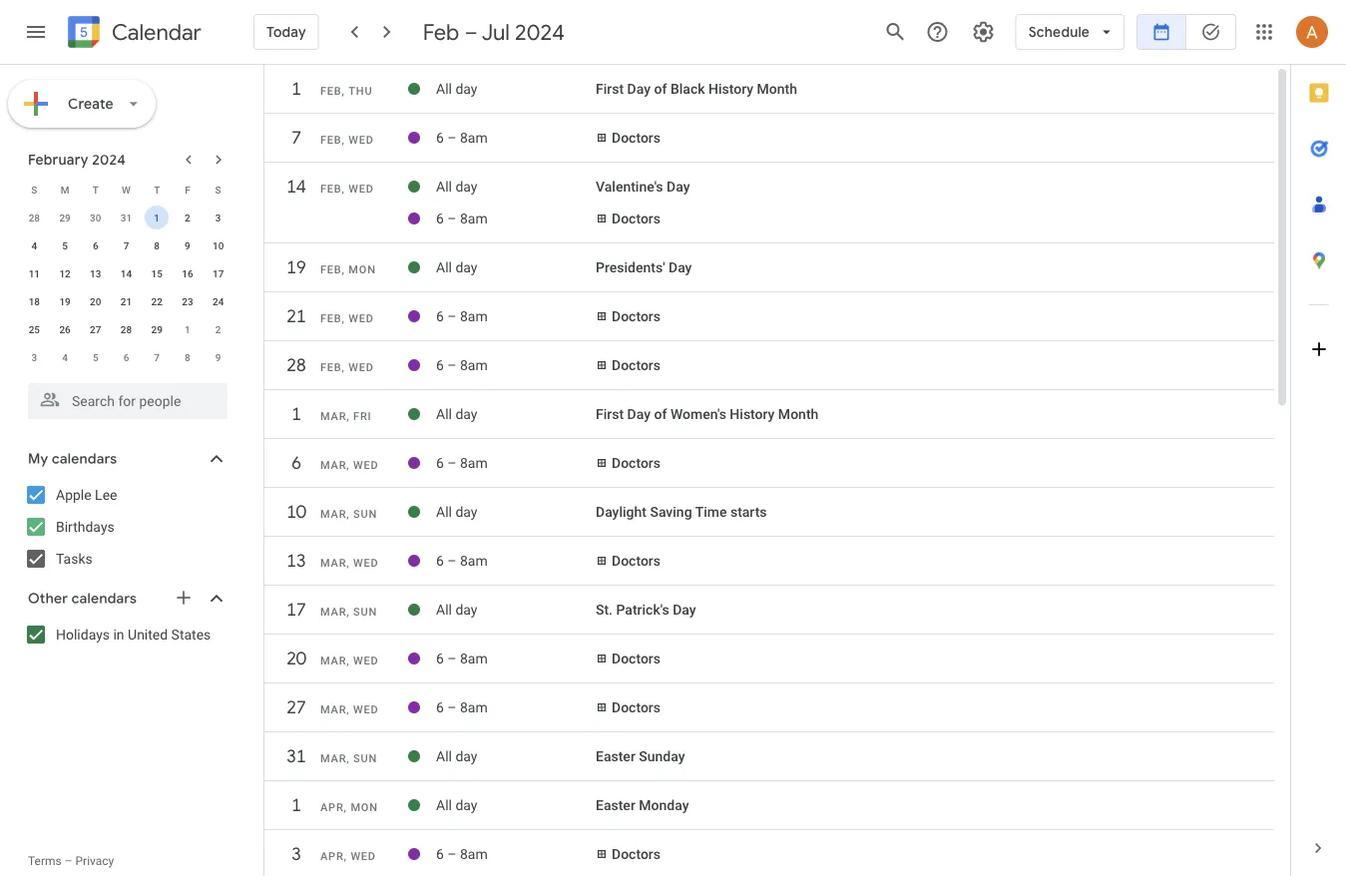 Task type: describe. For each thing, give the bounding box(es) containing it.
23
[[182, 295, 193, 307]]

daylight saving time starts
[[596, 504, 767, 520]]

21 element
[[114, 289, 138, 313]]

today
[[266, 23, 306, 41]]

21 row
[[264, 298, 1274, 344]]

march 2 element
[[206, 317, 230, 341]]

6 – 8am cell inside 14 row group
[[436, 203, 596, 235]]

starts
[[730, 504, 767, 520]]

6 for 6 – 8am cell in 3 row
[[436, 846, 444, 862]]

january 30 element
[[84, 206, 108, 230]]

16
[[182, 267, 193, 279]]

8am for 21
[[460, 308, 488, 325]]

terms – privacy
[[28, 854, 114, 868]]

2 1 row from the top
[[264, 396, 1274, 442]]

thu
[[349, 85, 373, 97]]

17 row
[[264, 592, 1274, 638]]

presidents'
[[596, 259, 665, 276]]

january 31 element
[[114, 206, 138, 230]]

saving
[[650, 504, 692, 520]]

easter monday
[[596, 797, 689, 814]]

29 element
[[145, 317, 169, 341]]

10 row
[[264, 494, 1274, 540]]

task_alt button
[[1187, 8, 1236, 56]]

mar , wed for 20
[[320, 655, 379, 667]]

doctors cell for 28
[[596, 349, 1264, 381]]

11 element
[[22, 261, 46, 285]]

create button
[[8, 80, 156, 128]]

6 row
[[264, 445, 1274, 491]]

day for daylight saving time starts
[[455, 504, 477, 520]]

6 – 8am cell for 28
[[436, 349, 596, 381]]

14 element
[[114, 261, 138, 285]]

all day for daylight saving time starts
[[436, 504, 477, 520]]

january 28 element
[[22, 206, 46, 230]]

tasks
[[56, 550, 93, 567]]

easter for 1
[[596, 797, 635, 814]]

0 horizontal spatial 2024
[[92, 151, 126, 169]]

mar , wed for 6
[[320, 459, 379, 472]]

march 3 element
[[22, 345, 46, 369]]

day for easter sunday
[[455, 748, 477, 765]]

sun for 31
[[353, 752, 377, 765]]

doctors cell for 13
[[596, 545, 1264, 577]]

all for first day of black history month
[[436, 81, 452, 97]]

10 for 10 link in the bottom left of the page
[[286, 500, 305, 523]]

, for '3' link
[[344, 850, 347, 863]]

1 for easter monday
[[291, 794, 300, 817]]

6 – 8am for 3
[[436, 846, 488, 862]]

easter monday button
[[596, 797, 689, 814]]

6 for 6 – 8am cell in 28 row
[[436, 357, 444, 373]]

feb , wed for 14
[[320, 183, 374, 195]]

feb , wed for 7
[[320, 134, 374, 146]]

3 1 row from the top
[[264, 787, 1274, 833]]

february 2024
[[28, 151, 126, 169]]

march 9 element
[[206, 345, 230, 369]]

2 doctors cell from the top
[[596, 203, 1264, 235]]

all day cell for valentine's day
[[436, 171, 596, 203]]

terms link
[[28, 854, 62, 868]]

1 link for easter monday
[[278, 787, 314, 823]]

8am for 6
[[460, 455, 488, 471]]

privacy
[[75, 854, 114, 868]]

1 1 row from the top
[[264, 71, 1274, 117]]

15 element
[[145, 261, 169, 285]]

3 link
[[278, 836, 314, 872]]

day for first day of black history month
[[455, 81, 477, 97]]

all day cell for easter sunday
[[436, 740, 596, 772]]

jul
[[481, 18, 510, 46]]

1 inside cell
[[154, 212, 160, 224]]

mar , wed for 27
[[320, 704, 379, 716]]

schedule button
[[1016, 8, 1125, 56]]

31 link
[[278, 738, 314, 774]]

f
[[185, 184, 190, 196]]

mar for 1
[[320, 410, 347, 423]]

feb , thu
[[320, 85, 373, 97]]

birthdays
[[56, 518, 114, 535]]

feb for 1
[[320, 85, 342, 97]]

march 4 element
[[53, 345, 77, 369]]

time
[[695, 504, 727, 520]]

3 for '3' link
[[291, 843, 300, 866]]

presidents' day button
[[596, 259, 692, 276]]

apr , wed
[[320, 850, 376, 863]]

6 – 8am cell for 6
[[436, 447, 596, 479]]

15
[[151, 267, 163, 279]]

calendar heading
[[108, 18, 201, 46]]

feb for 28
[[320, 361, 342, 374]]

calendar
[[112, 18, 201, 46]]

28 element
[[114, 317, 138, 341]]

– for 7
[[447, 129, 457, 146]]

february 2024 grid
[[19, 176, 234, 371]]

22
[[151, 295, 163, 307]]

main drawer image
[[24, 20, 48, 44]]

in
[[113, 626, 124, 643]]

1 link for first day of black history month
[[278, 71, 314, 107]]

18 element
[[22, 289, 46, 313]]

black
[[670, 81, 705, 97]]

8am for 3
[[460, 846, 488, 862]]

3 row
[[264, 836, 1274, 876]]

21 link
[[278, 298, 314, 334]]

all day for first day of women's history month
[[436, 406, 477, 422]]

27 element
[[84, 317, 108, 341]]

row containing 11
[[19, 259, 234, 287]]

patrick's
[[616, 601, 669, 618]]

easter sunday button
[[596, 748, 685, 765]]

26 element
[[53, 317, 77, 341]]

doctors cell for 7
[[596, 122, 1264, 154]]

9 inside march 9 element
[[215, 351, 221, 363]]

all for easter monday
[[436, 797, 452, 814]]

0 vertical spatial 2024
[[515, 18, 565, 46]]

25
[[29, 323, 40, 335]]

history for black
[[709, 81, 753, 97]]

31 row
[[264, 738, 1274, 784]]

create
[[68, 95, 114, 113]]

6 inside "link"
[[291, 452, 300, 475]]

row containing 18
[[19, 287, 234, 315]]

first day of black history month button
[[596, 81, 797, 97]]

feb left jul
[[423, 18, 459, 46]]

30
[[90, 212, 101, 224]]

women's
[[670, 406, 726, 422]]

10 element
[[206, 234, 230, 257]]

8am inside 14 row group
[[460, 210, 488, 227]]

21 for 21 element
[[121, 295, 132, 307]]

14 link
[[278, 169, 314, 205]]

19 row
[[264, 249, 1274, 295]]

10 link
[[278, 494, 314, 530]]

24
[[213, 295, 224, 307]]

– for 6
[[447, 455, 457, 471]]

13 element
[[84, 261, 108, 285]]

2 t from the left
[[154, 184, 160, 196]]

, for 13 link
[[347, 557, 350, 569]]

valentine's day
[[596, 178, 690, 195]]

valentine's
[[596, 178, 663, 195]]

feb for 7
[[320, 134, 342, 146]]

24 element
[[206, 289, 230, 313]]

row containing s
[[19, 176, 234, 204]]

daylight saving time starts button
[[596, 504, 767, 520]]

doctors button inside 14 row group
[[612, 210, 661, 227]]

– for 20
[[447, 650, 457, 667]]

m
[[61, 184, 69, 196]]

all for st. patrick's day
[[436, 601, 452, 618]]

feb – jul 2024
[[423, 18, 565, 46]]

feb , mon
[[320, 263, 376, 276]]

22 element
[[145, 289, 169, 313]]

of for black
[[654, 81, 667, 97]]

wed for 14
[[349, 183, 374, 195]]

apple lee
[[56, 486, 117, 503]]

, for the 21 link
[[342, 312, 345, 325]]

Search for people text field
[[40, 383, 216, 419]]

day for st. patrick's day
[[455, 601, 477, 618]]

28 for 28 link
[[286, 354, 305, 377]]

lee
[[95, 486, 117, 503]]

– inside 14 row group
[[447, 210, 457, 227]]

2 s from the left
[[215, 184, 221, 196]]

march 1 element
[[176, 317, 199, 341]]

st. patrick's day
[[596, 601, 696, 618]]

terms
[[28, 854, 62, 868]]

19 element
[[53, 289, 77, 313]]

20 link
[[278, 641, 314, 677]]

holidays in united states
[[56, 626, 211, 643]]

6 – 8am cell for 3
[[436, 838, 596, 870]]

united
[[128, 626, 168, 643]]

1 for first day of black history month
[[291, 77, 300, 100]]

st.
[[596, 601, 613, 618]]

17 element
[[206, 261, 230, 285]]

valentine's day button
[[596, 178, 690, 195]]

my calendars
[[28, 450, 117, 468]]

feb , wed for 21
[[320, 312, 374, 325]]

wed for 20
[[353, 655, 379, 667]]

20 for 20 element
[[90, 295, 101, 307]]

19 link
[[278, 249, 314, 285]]

all day cell for first day of black history month
[[436, 73, 596, 105]]

17 for '17' link
[[286, 598, 305, 621]]

all day cell for daylight saving time starts
[[436, 496, 596, 528]]

6 for 6 – 8am cell in the 13 row
[[436, 553, 444, 569]]

schedule
[[1028, 23, 1090, 41]]

6 for 6 – 8am cell inside 14 row group
[[436, 210, 444, 227]]

date_range
[[1152, 22, 1172, 42]]

first for first day of black history month
[[596, 81, 624, 97]]

13 link
[[278, 543, 314, 579]]

feb , wed for 28
[[320, 361, 374, 374]]

all for easter sunday
[[436, 748, 452, 765]]

other
[[28, 590, 68, 608]]

all day for easter sunday
[[436, 748, 477, 765]]

doctors button for 28
[[612, 357, 661, 373]]

first day of women's history month
[[596, 406, 819, 422]]

1 vertical spatial 5
[[93, 351, 98, 363]]

14 row
[[264, 169, 1274, 215]]

mar , fri
[[320, 410, 372, 423]]

row containing 4
[[19, 232, 234, 259]]

16 element
[[176, 261, 199, 285]]

6 – 8am inside 14 row group
[[436, 210, 488, 227]]

day for first day of women's history month
[[627, 406, 651, 422]]

27 for 27 "link"
[[286, 696, 305, 719]]

all for valentine's day
[[436, 178, 452, 195]]

wed for 21
[[349, 312, 374, 325]]

7 link
[[278, 120, 314, 156]]

all for daylight saving time starts
[[436, 504, 452, 520]]



Task type: vqa. For each thing, say whether or not it's contained in the screenshot.


Task type: locate. For each thing, give the bounding box(es) containing it.
2 8am from the top
[[460, 210, 488, 227]]

2024
[[515, 18, 565, 46], [92, 151, 126, 169]]

1 doctors from the top
[[612, 129, 661, 146]]

doctors down easter monday
[[612, 846, 661, 862]]

1 vertical spatial 9
[[215, 351, 221, 363]]

1 horizontal spatial 28
[[121, 323, 132, 335]]

mar right 13 link
[[320, 557, 347, 569]]

fri
[[353, 410, 372, 423]]

day inside 19 row
[[669, 259, 692, 276]]

date_range button
[[1137, 8, 1187, 56]]

day for presidents' day
[[455, 259, 477, 276]]

grid containing 1
[[264, 65, 1274, 876]]

6 – 8am cell for 21
[[436, 300, 596, 332]]

mar right '17' link
[[320, 606, 347, 618]]

mar , sun
[[320, 508, 377, 520], [320, 606, 377, 618], [320, 752, 377, 765]]

1 horizontal spatial 7
[[154, 351, 160, 363]]

0 horizontal spatial 17
[[213, 267, 224, 279]]

6 – 8am cell inside 13 row
[[436, 545, 596, 577]]

1 horizontal spatial 17
[[286, 598, 305, 621]]

all day cell inside 19 row
[[436, 251, 596, 283]]

25 element
[[22, 317, 46, 341]]

0 horizontal spatial s
[[31, 184, 37, 196]]

all day cell
[[436, 73, 596, 105], [436, 171, 596, 203], [436, 251, 596, 283], [436, 398, 596, 430], [436, 496, 596, 528], [436, 594, 596, 626], [436, 740, 596, 772], [436, 789, 596, 821]]

6 doctors from the top
[[612, 553, 661, 569]]

easter
[[596, 748, 635, 765], [596, 797, 635, 814]]

2 6 – 8am cell from the top
[[436, 203, 596, 235]]

doctors cell for 21
[[596, 300, 1264, 332]]

wed up "fri"
[[349, 361, 374, 374]]

21 up 28 element
[[121, 295, 132, 307]]

0 vertical spatial apr
[[320, 801, 344, 814]]

1 easter from the top
[[596, 748, 635, 765]]

1 vertical spatial 28
[[121, 323, 132, 335]]

feb , wed down feb , thu
[[320, 134, 374, 146]]

calendar element
[[64, 12, 201, 56]]

4 row from the top
[[19, 259, 234, 287]]

1 horizontal spatial 14
[[286, 175, 305, 198]]

1 vertical spatial apr
[[320, 850, 344, 863]]

4 down 26 element
[[62, 351, 68, 363]]

7 for march 7 element
[[154, 351, 160, 363]]

of left black
[[654, 81, 667, 97]]

10
[[213, 240, 224, 251], [286, 500, 305, 523]]

1 vertical spatial sun
[[353, 606, 377, 618]]

3
[[215, 212, 221, 224], [31, 351, 37, 363], [291, 843, 300, 866]]

sun right '17' link
[[353, 606, 377, 618]]

2 doctors button from the top
[[612, 210, 661, 227]]

day for easter monday
[[455, 797, 477, 814]]

first for first day of women's history month
[[596, 406, 624, 422]]

month down 28 row
[[778, 406, 819, 422]]

feb
[[423, 18, 459, 46], [320, 85, 342, 97], [320, 134, 342, 146], [320, 183, 342, 195], [320, 263, 342, 276], [320, 312, 342, 325], [320, 361, 342, 374]]

1 vertical spatial easter
[[596, 797, 635, 814]]

8am for 13
[[460, 553, 488, 569]]

1 1 link from the top
[[278, 71, 314, 107]]

1 horizontal spatial 31
[[286, 745, 305, 768]]

4 doctors cell from the top
[[596, 349, 1264, 381]]

8am inside 13 row
[[460, 553, 488, 569]]

1 vertical spatial calendars
[[71, 590, 137, 608]]

, for 1 'link' related to easter monday
[[344, 801, 347, 814]]

doctors button inside 28 row
[[612, 357, 661, 373]]

19 down 12
[[59, 295, 71, 307]]

0 vertical spatial 17
[[213, 267, 224, 279]]

2 apr from the top
[[320, 850, 344, 863]]

mar inside 10 row
[[320, 508, 347, 520]]

calendars for my calendars
[[52, 450, 117, 468]]

doctors button inside 7 row
[[612, 129, 661, 146]]

march 7 element
[[145, 345, 169, 369]]

0 horizontal spatial 5
[[62, 240, 68, 251]]

0 horizontal spatial 7
[[123, 240, 129, 251]]

31
[[121, 212, 132, 224], [286, 745, 305, 768]]

21
[[121, 295, 132, 307], [286, 305, 305, 328]]

11
[[29, 267, 40, 279]]

wed
[[349, 134, 374, 146], [349, 183, 374, 195], [349, 312, 374, 325], [349, 361, 374, 374], [353, 459, 379, 472], [353, 557, 379, 569], [353, 655, 379, 667], [353, 704, 379, 716], [351, 850, 376, 863]]

doctors inside 20 "row"
[[612, 650, 661, 667]]

17 for 17 element
[[213, 267, 224, 279]]

6 inside 21 row
[[436, 308, 444, 325]]

17
[[213, 267, 224, 279], [286, 598, 305, 621]]

apr inside 3 row
[[320, 850, 344, 863]]

7 doctors cell from the top
[[596, 643, 1264, 675]]

wed for 27
[[353, 704, 379, 716]]

day for first day of black history month
[[627, 81, 651, 97]]

doctors button down easter monday
[[612, 846, 661, 862]]

row down 28 element
[[19, 343, 234, 371]]

1 horizontal spatial 2
[[215, 323, 221, 335]]

5 day from the top
[[455, 504, 477, 520]]

17 link
[[278, 592, 314, 628]]

doctors cell for 27
[[596, 692, 1264, 723]]

2 day from the top
[[455, 178, 477, 195]]

10 for 10 element
[[213, 240, 224, 251]]

20 inside "row"
[[286, 647, 305, 670]]

3 doctors from the top
[[612, 308, 661, 325]]

wed down apr , mon
[[351, 850, 376, 863]]

feb , wed
[[320, 134, 374, 146], [320, 183, 374, 195], [320, 312, 374, 325], [320, 361, 374, 374]]

20 inside grid
[[90, 295, 101, 307]]

doctors button up valentine's
[[612, 129, 661, 146]]

1 6 – 8am cell from the top
[[436, 122, 596, 154]]

3 for march 3 element
[[31, 351, 37, 363]]

8 up 15 element
[[154, 240, 160, 251]]

wed inside 3 row
[[351, 850, 376, 863]]

apple
[[56, 486, 91, 503]]

mar , wed right 13 link
[[320, 557, 379, 569]]

doctors button up easter sunday button
[[612, 699, 661, 716]]

day for presidents' day
[[669, 259, 692, 276]]

feb right 28 link
[[320, 361, 342, 374]]

7 doctors button from the top
[[612, 650, 661, 667]]

doctors up easter sunday button
[[612, 699, 661, 716]]

day right patrick's
[[673, 601, 696, 618]]

st. patrick's day button
[[596, 601, 696, 618]]

3 all day cell from the top
[[436, 251, 596, 283]]

, inside 17 row
[[347, 606, 350, 618]]

mar , wed inside 6 row
[[320, 459, 379, 472]]

0 horizontal spatial 20
[[90, 295, 101, 307]]

0 vertical spatial 8
[[154, 240, 160, 251]]

5
[[62, 240, 68, 251], [93, 351, 98, 363]]

7 8am from the top
[[460, 650, 488, 667]]

1
[[291, 77, 300, 100], [154, 212, 160, 224], [185, 323, 190, 335], [291, 403, 300, 426], [291, 794, 300, 817]]

row containing 28
[[19, 204, 234, 232]]

, right 10 link in the bottom left of the page
[[347, 508, 350, 520]]

6 for 6 – 8am cell in 7 row
[[436, 129, 444, 146]]

1 vertical spatial 20
[[286, 647, 305, 670]]

0 horizontal spatial 14
[[121, 267, 132, 279]]

all day inside 10 row
[[436, 504, 477, 520]]

, for '19' link
[[342, 263, 345, 276]]

3 row from the top
[[19, 232, 234, 259]]

first day of black history month
[[596, 81, 797, 97]]

doctors up daylight
[[612, 455, 661, 471]]

14 row group
[[264, 169, 1274, 243]]

doctors button inside 27 "row"
[[612, 699, 661, 716]]

mar , sun inside the 31 row
[[320, 752, 377, 765]]

2 vertical spatial 3
[[291, 843, 300, 866]]

mar right 31 link at bottom left
[[320, 752, 347, 765]]

1 horizontal spatial 9
[[215, 351, 221, 363]]

0 vertical spatial 7
[[291, 126, 300, 149]]

1 vertical spatial 2
[[215, 323, 221, 335]]

0 vertical spatial 31
[[121, 212, 132, 224]]

0 vertical spatial 1 link
[[278, 71, 314, 107]]

– inside 7 row
[[447, 129, 457, 146]]

21 up 28 link
[[286, 305, 305, 328]]

8am for 27
[[460, 699, 488, 716]]

1 vertical spatial mar , sun
[[320, 606, 377, 618]]

1 down 23 element
[[185, 323, 190, 335]]

calendars inside dropdown button
[[52, 450, 117, 468]]

4 all from the top
[[436, 406, 452, 422]]

, right the 21 link
[[342, 312, 345, 325]]

6 – 8am cell
[[436, 122, 596, 154], [436, 203, 596, 235], [436, 300, 596, 332], [436, 349, 596, 381], [436, 447, 596, 479], [436, 545, 596, 577], [436, 643, 596, 675], [436, 692, 596, 723], [436, 838, 596, 870]]

0 horizontal spatial t
[[93, 184, 99, 196]]

doctors button for 20
[[612, 650, 661, 667]]

calendars
[[52, 450, 117, 468], [71, 590, 137, 608]]

6 – 8am cell inside 27 "row"
[[436, 692, 596, 723]]

0 horizontal spatial 19
[[59, 295, 71, 307]]

wed inside 6 row
[[353, 459, 379, 472]]

mar , wed inside 13 row
[[320, 557, 379, 569]]

1 horizontal spatial 8
[[185, 351, 190, 363]]

1 horizontal spatial t
[[154, 184, 160, 196]]

6 inside 28 row
[[436, 357, 444, 373]]

apr
[[320, 801, 344, 814], [320, 850, 344, 863]]

6 – 8am for 27
[[436, 699, 488, 716]]

doctors button inside 21 row
[[612, 308, 661, 325]]

1 all from the top
[[436, 81, 452, 97]]

, inside 27 "row"
[[347, 704, 350, 716]]

privacy link
[[75, 854, 114, 868]]

doctors cell inside 7 row
[[596, 122, 1264, 154]]

3 mar , wed from the top
[[320, 655, 379, 667]]

month up 7 row
[[757, 81, 797, 97]]

doctors for 6
[[612, 455, 661, 471]]

all inside the 31 row
[[436, 748, 452, 765]]

– for 21
[[447, 308, 457, 325]]

day inside 10 row
[[455, 504, 477, 520]]

1 horizontal spatial s
[[215, 184, 221, 196]]

– inside 27 "row"
[[447, 699, 457, 716]]

6 inside 27 "row"
[[436, 699, 444, 716]]

, right "14" link
[[342, 183, 345, 195]]

add other calendars image
[[174, 588, 194, 608]]

doctors inside 14 row group
[[612, 210, 661, 227]]

wed down thu
[[349, 134, 374, 146]]

6 for 6 – 8am cell within the 27 "row"
[[436, 699, 444, 716]]

daylight
[[596, 504, 647, 520]]

mar for 20
[[320, 655, 347, 667]]

6 – 8am for 20
[[436, 650, 488, 667]]

13 up '17' link
[[286, 549, 305, 572]]

29 down 22 on the top
[[151, 323, 163, 335]]

7 down january 31 element
[[123, 240, 129, 251]]

4 doctors from the top
[[612, 357, 661, 373]]

0 horizontal spatial 21
[[121, 295, 132, 307]]

doctors button up patrick's
[[612, 553, 661, 569]]

8 all day from the top
[[436, 797, 477, 814]]

1 horizontal spatial 20
[[286, 647, 305, 670]]

march 8 element
[[176, 345, 199, 369]]

1 vertical spatial mon
[[351, 801, 378, 814]]

monday
[[639, 797, 689, 814]]

doctors button
[[612, 129, 661, 146], [612, 210, 661, 227], [612, 308, 661, 325], [612, 357, 661, 373], [612, 455, 661, 471], [612, 553, 661, 569], [612, 650, 661, 667], [612, 699, 661, 716], [612, 846, 661, 862]]

all day inside 19 row
[[436, 259, 477, 276]]

6 doctors cell from the top
[[596, 545, 1264, 577]]

6 all day from the top
[[436, 601, 477, 618]]

7 6 – 8am from the top
[[436, 650, 488, 667]]

doctors button down presidents'
[[612, 308, 661, 325]]

3 6 – 8am from the top
[[436, 308, 488, 325]]

, for 31 link at bottom left
[[347, 752, 350, 765]]

19 for '19' link
[[286, 256, 305, 279]]

3 up 10 element
[[215, 212, 221, 224]]

6 – 8am cell inside 3 row
[[436, 838, 596, 870]]

doctors button for 7
[[612, 129, 661, 146]]

of left women's
[[654, 406, 667, 422]]

mar , wed right 20 link
[[320, 655, 379, 667]]

6 inside 13 row
[[436, 553, 444, 569]]

6 – 8am for 28
[[436, 357, 488, 373]]

1 sun from the top
[[353, 508, 377, 520]]

2 mar , sun from the top
[[320, 606, 377, 618]]

7 all from the top
[[436, 748, 452, 765]]

8 6 – 8am from the top
[[436, 699, 488, 716]]

23 element
[[176, 289, 199, 313]]

1 8am from the top
[[460, 129, 488, 146]]

3 1 link from the top
[[278, 787, 314, 823]]

apr , mon
[[320, 801, 378, 814]]

3 doctors button from the top
[[612, 308, 661, 325]]

13 inside row group
[[90, 267, 101, 279]]

– for 3
[[447, 846, 457, 862]]

s right f
[[215, 184, 221, 196]]

holidays
[[56, 626, 110, 643]]

1 horizontal spatial 2024
[[515, 18, 565, 46]]

8am inside 20 "row"
[[460, 650, 488, 667]]

1 all day from the top
[[436, 81, 477, 97]]

of
[[654, 81, 667, 97], [654, 406, 667, 422]]

1 for first day of women's history month
[[291, 403, 300, 426]]

1 vertical spatial 8
[[185, 351, 190, 363]]

1 horizontal spatial 5
[[93, 351, 98, 363]]

1 vertical spatial 13
[[286, 549, 305, 572]]

doctors cell inside 27 "row"
[[596, 692, 1264, 723]]

doctors button inside 13 row
[[612, 553, 661, 569]]

7 inside row
[[291, 126, 300, 149]]

1 vertical spatial first
[[596, 406, 624, 422]]

6 8am from the top
[[460, 553, 488, 569]]

feb right 7 link
[[320, 134, 342, 146]]

31 down 27 "link"
[[286, 745, 305, 768]]

mar , sun for 10
[[320, 508, 377, 520]]

all day for first day of black history month
[[436, 81, 477, 97]]

doctors button up first day of women's history month "button" at the top of the page
[[612, 357, 661, 373]]

doctors
[[612, 129, 661, 146], [612, 210, 661, 227], [612, 308, 661, 325], [612, 357, 661, 373], [612, 455, 661, 471], [612, 553, 661, 569], [612, 650, 661, 667], [612, 699, 661, 716], [612, 846, 661, 862]]

14 for "14" link
[[286, 175, 305, 198]]

, for 6 "link" at the left bottom of page
[[347, 459, 350, 472]]

2
[[185, 212, 190, 224], [215, 323, 221, 335]]

5 doctors button from the top
[[612, 455, 661, 471]]

7 day from the top
[[455, 748, 477, 765]]

6 – 8am inside 28 row
[[436, 357, 488, 373]]

0 horizontal spatial 10
[[213, 240, 224, 251]]

0 vertical spatial first
[[596, 81, 624, 97]]

0 horizontal spatial 28
[[29, 212, 40, 224]]

1 horizontal spatial 19
[[286, 256, 305, 279]]

all day for valentine's day
[[436, 178, 477, 195]]

1 first from the top
[[596, 81, 624, 97]]

6 – 8am for 7
[[436, 129, 488, 146]]

1 horizontal spatial 3
[[215, 212, 221, 224]]

2 horizontal spatial 3
[[291, 843, 300, 866]]

17 inside row
[[286, 598, 305, 621]]

1 vertical spatial 29
[[151, 323, 163, 335]]

2 vertical spatial 1 link
[[278, 787, 314, 823]]

task_alt
[[1201, 22, 1221, 42]]

2 down f
[[185, 212, 190, 224]]

5 doctors from the top
[[612, 455, 661, 471]]

28 down the 21 link
[[286, 354, 305, 377]]

1 vertical spatial 3
[[31, 351, 37, 363]]

4 6 – 8am cell from the top
[[436, 349, 596, 381]]

january 29 element
[[53, 206, 77, 230]]

first
[[596, 81, 624, 97], [596, 406, 624, 422]]

0 horizontal spatial 9
[[185, 240, 190, 251]]

other calendars
[[28, 590, 137, 608]]

3 all from the top
[[436, 259, 452, 276]]

all inside 10 row
[[436, 504, 452, 520]]

6 – 8am inside 3 row
[[436, 846, 488, 862]]

27 link
[[278, 690, 314, 725]]

6 all from the top
[[436, 601, 452, 618]]

8 doctors button from the top
[[612, 699, 661, 716]]

2 vertical spatial mar , sun
[[320, 752, 377, 765]]

– for 27
[[447, 699, 457, 716]]

0 vertical spatial sun
[[353, 508, 377, 520]]

day
[[455, 81, 477, 97], [455, 178, 477, 195], [455, 259, 477, 276], [455, 406, 477, 422], [455, 504, 477, 520], [455, 601, 477, 618], [455, 748, 477, 765], [455, 797, 477, 814]]

all day cell for easter monday
[[436, 789, 596, 821]]

4 all day cell from the top
[[436, 398, 596, 430]]

1 link for first day of women's history month
[[278, 396, 314, 432]]

6 – 8am cell inside 28 row
[[436, 349, 596, 381]]

2 all from the top
[[436, 178, 452, 195]]

1 apr from the top
[[320, 801, 344, 814]]

march 6 element
[[114, 345, 138, 369]]

0 horizontal spatial 2
[[185, 212, 190, 224]]

0 vertical spatial 14
[[286, 175, 305, 198]]

other calendars button
[[4, 583, 247, 615]]

all day cell inside the 31 row
[[436, 740, 596, 772]]

12
[[59, 267, 71, 279]]

, inside the 31 row
[[347, 752, 350, 765]]

4 mar from the top
[[320, 557, 347, 569]]

doctors cell
[[596, 122, 1264, 154], [596, 203, 1264, 235], [596, 300, 1264, 332], [596, 349, 1264, 381], [596, 447, 1264, 479], [596, 545, 1264, 577], [596, 643, 1264, 675], [596, 692, 1264, 723], [596, 838, 1264, 870]]

7 mar from the top
[[320, 704, 347, 716]]

, inside 6 row
[[347, 459, 350, 472]]

0 vertical spatial mar , sun
[[320, 508, 377, 520]]

mar , sun for 17
[[320, 606, 377, 618]]

history right black
[[709, 81, 753, 97]]

20 up 27 element
[[90, 295, 101, 307]]

row up 21 element
[[19, 259, 234, 287]]

all day cell for first day of women's history month
[[436, 398, 596, 430]]

wed inside 20 "row"
[[353, 655, 379, 667]]

2 vertical spatial 1 row
[[264, 787, 1274, 833]]

row up january 31 element
[[19, 176, 234, 204]]

wed inside 21 row
[[349, 312, 374, 325]]

3 6 – 8am cell from the top
[[436, 300, 596, 332]]

1 vertical spatial 1 link
[[278, 396, 314, 432]]

1 row up 7 row
[[264, 71, 1274, 117]]

4 mar , wed from the top
[[320, 704, 379, 716]]

apr for 3
[[320, 850, 344, 863]]

27 for 27 element
[[90, 323, 101, 335]]

0 vertical spatial history
[[709, 81, 753, 97]]

0 horizontal spatial 3
[[31, 351, 37, 363]]

wed right 13 link
[[353, 557, 379, 569]]

, inside 13 row
[[347, 557, 350, 569]]

0 vertical spatial 3
[[215, 212, 221, 224]]

1 link down 31 link at bottom left
[[278, 787, 314, 823]]

27 row
[[264, 690, 1274, 735]]

0 vertical spatial 2
[[185, 212, 190, 224]]

doctors button up daylight
[[612, 455, 661, 471]]

2 all day from the top
[[436, 178, 477, 195]]

2 1 link from the top
[[278, 396, 314, 432]]

mar , wed down the mar , fri
[[320, 459, 379, 472]]

mar , sun right 10 link in the bottom left of the page
[[320, 508, 377, 520]]

day inside the 31 row
[[455, 748, 477, 765]]

19 inside 19 "element"
[[59, 295, 71, 307]]

1 horizontal spatial 29
[[151, 323, 163, 335]]

20 row
[[264, 641, 1274, 687]]

1 vertical spatial 17
[[286, 598, 305, 621]]

19
[[286, 256, 305, 279], [59, 295, 71, 307]]

8 down march 1 element
[[185, 351, 190, 363]]

, inside 21 row
[[342, 312, 345, 325]]

feb inside 19 row
[[320, 263, 342, 276]]

17 down 13 link
[[286, 598, 305, 621]]

8
[[154, 240, 160, 251], [185, 351, 190, 363]]

wed for 13
[[353, 557, 379, 569]]

s
[[31, 184, 37, 196], [215, 184, 221, 196]]

1 up 7 link
[[291, 77, 300, 100]]

today button
[[253, 8, 319, 56]]

history down 28 row
[[730, 406, 775, 422]]

1 row up 6 row
[[264, 396, 1274, 442]]

6 day from the top
[[455, 601, 477, 618]]

1 down 31 link at bottom left
[[291, 794, 300, 817]]

2 mar , wed from the top
[[320, 557, 379, 569]]

4 8am from the top
[[460, 357, 488, 373]]

31 for 31 link at bottom left
[[286, 745, 305, 768]]

1 vertical spatial 27
[[286, 696, 305, 719]]

–
[[464, 18, 478, 46], [447, 129, 457, 146], [447, 210, 457, 227], [447, 308, 457, 325], [447, 357, 457, 373], [447, 455, 457, 471], [447, 553, 457, 569], [447, 650, 457, 667], [447, 699, 457, 716], [447, 846, 457, 862], [65, 854, 72, 868]]

0 vertical spatial 28
[[29, 212, 40, 224]]

9
[[185, 240, 190, 251], [215, 351, 221, 363]]

doctors for 28
[[612, 357, 661, 373]]

2 first from the top
[[596, 406, 624, 422]]

feb , wed down the feb , mon
[[320, 312, 374, 325]]

9 6 – 8am from the top
[[436, 846, 488, 862]]

row group containing 28
[[19, 204, 234, 371]]

20 element
[[84, 289, 108, 313]]

6 for 6 – 8am cell inside 6 row
[[436, 455, 444, 471]]

27 up march 5 element
[[90, 323, 101, 335]]

0 horizontal spatial 29
[[59, 212, 71, 224]]

7 6 – 8am cell from the top
[[436, 643, 596, 675]]

wed right "14" link
[[349, 183, 374, 195]]

mar right 20 link
[[320, 655, 347, 667]]

0 horizontal spatial 27
[[90, 323, 101, 335]]

doctors up patrick's
[[612, 553, 661, 569]]

5 6 – 8am from the top
[[436, 455, 488, 471]]

doctors button inside 3 row
[[612, 846, 661, 862]]

, up apr , mon
[[347, 752, 350, 765]]

12 element
[[53, 261, 77, 285]]

wed right 20 link
[[353, 655, 379, 667]]

31 for january 31 element
[[121, 212, 132, 224]]

w
[[122, 184, 131, 196]]

apr for 1
[[320, 801, 344, 814]]

6 mar from the top
[[320, 655, 347, 667]]

doctors down presidents'
[[612, 308, 661, 325]]

1 all day cell from the top
[[436, 73, 596, 105]]

3 8am from the top
[[460, 308, 488, 325]]

0 vertical spatial 5
[[62, 240, 68, 251]]

row containing 25
[[19, 315, 234, 343]]

doctors for 20
[[612, 650, 661, 667]]

21 for the 21 link
[[286, 305, 305, 328]]

7 all day cell from the top
[[436, 740, 596, 772]]

1 vertical spatial 4
[[62, 351, 68, 363]]

sun inside the 31 row
[[353, 752, 377, 765]]

7 row from the top
[[19, 343, 234, 371]]

my calendars button
[[4, 443, 247, 475]]

2 vertical spatial 7
[[154, 351, 160, 363]]

7 down 29 element
[[154, 351, 160, 363]]

1 feb , wed from the top
[[320, 134, 374, 146]]

sun right 10 link in the bottom left of the page
[[353, 508, 377, 520]]

feb , wed right "14" link
[[320, 183, 374, 195]]

easter left monday
[[596, 797, 635, 814]]

1 horizontal spatial 13
[[286, 549, 305, 572]]

14
[[286, 175, 305, 198], [121, 267, 132, 279]]

28 row
[[264, 347, 1274, 393]]

doctors button for 6
[[612, 455, 661, 471]]

14 down 7 link
[[286, 175, 305, 198]]

10 inside the february 2024 grid
[[213, 240, 224, 251]]

sunday
[[639, 748, 685, 765]]

feb right '19' link
[[320, 263, 342, 276]]

1 horizontal spatial 10
[[286, 500, 305, 523]]

, left thu
[[342, 85, 345, 97]]

doctors button down patrick's
[[612, 650, 661, 667]]

states
[[171, 626, 211, 643]]

6 – 8am
[[436, 129, 488, 146], [436, 210, 488, 227], [436, 308, 488, 325], [436, 357, 488, 373], [436, 455, 488, 471], [436, 553, 488, 569], [436, 650, 488, 667], [436, 699, 488, 716], [436, 846, 488, 862]]

9 doctors cell from the top
[[596, 838, 1264, 870]]

doctors button inside 20 "row"
[[612, 650, 661, 667]]

10 up 17 element
[[213, 240, 224, 251]]

day left black
[[627, 81, 651, 97]]

29
[[59, 212, 71, 224], [151, 323, 163, 335]]

2 of from the top
[[654, 406, 667, 422]]

– inside 21 row
[[447, 308, 457, 325]]

sun inside 17 row
[[353, 606, 377, 618]]

28 down 21 element
[[121, 323, 132, 335]]

february
[[28, 151, 89, 169]]

easter inside the 31 row
[[596, 748, 635, 765]]

2 mar from the top
[[320, 459, 347, 472]]

13
[[90, 267, 101, 279], [286, 549, 305, 572]]

3 mar , sun from the top
[[320, 752, 377, 765]]

1 vertical spatial 1 row
[[264, 396, 1274, 442]]

doctors cell inside 6 row
[[596, 447, 1264, 479]]

19 inside 19 row
[[286, 256, 305, 279]]

day inside 14 row
[[455, 178, 477, 195]]

month for first day of black history month
[[757, 81, 797, 97]]

1 vertical spatial 2024
[[92, 151, 126, 169]]

2 horizontal spatial 28
[[286, 354, 305, 377]]

None search field
[[0, 375, 247, 419]]

13 row
[[264, 543, 1274, 589]]

doctors inside 6 row
[[612, 455, 661, 471]]

presidents' day
[[596, 259, 692, 276]]

26
[[59, 323, 71, 335]]

1 vertical spatial 7
[[123, 240, 129, 251]]

20 for 20 link
[[286, 647, 305, 670]]

6 – 8am cell inside 6 row
[[436, 447, 596, 479]]

doctors cell inside 28 row
[[596, 349, 1264, 381]]

march 5 element
[[84, 345, 108, 369]]

1 mar from the top
[[320, 410, 347, 423]]

0 horizontal spatial 31
[[121, 212, 132, 224]]

6 – 8am inside 21 row
[[436, 308, 488, 325]]

mar for 13
[[320, 557, 347, 569]]

2 easter from the top
[[596, 797, 635, 814]]

, inside 3 row
[[344, 850, 347, 863]]

1 row
[[264, 71, 1274, 117], [264, 396, 1274, 442], [264, 787, 1274, 833]]

sun for 17
[[353, 606, 377, 618]]

mar for 17
[[320, 606, 347, 618]]

feb for 19
[[320, 263, 342, 276]]

4 6 – 8am from the top
[[436, 357, 488, 373]]

tab list
[[1291, 65, 1346, 820]]

0 horizontal spatial 13
[[90, 267, 101, 279]]

7 row
[[264, 120, 1274, 166]]

0 horizontal spatial 8
[[154, 240, 160, 251]]

9 8am from the top
[[460, 846, 488, 862]]

day for valentine's day
[[455, 178, 477, 195]]

1 vertical spatial history
[[730, 406, 775, 422]]

doctors cell inside 20 "row"
[[596, 643, 1264, 675]]

t up 1 cell
[[154, 184, 160, 196]]

5 all day cell from the top
[[436, 496, 596, 528]]

29 for january 29 element
[[59, 212, 71, 224]]

2024 right jul
[[515, 18, 565, 46]]

day
[[627, 81, 651, 97], [667, 178, 690, 195], [669, 259, 692, 276], [627, 406, 651, 422], [673, 601, 696, 618]]

10 down 6 "link" at the left bottom of page
[[286, 500, 305, 523]]

of for women's
[[654, 406, 667, 422]]

month for first day of women's history month
[[778, 406, 819, 422]]

s up january 28 element
[[31, 184, 37, 196]]

wed down "fri"
[[353, 459, 379, 472]]

doctors inside 3 row
[[612, 846, 661, 862]]

row
[[19, 176, 234, 204], [19, 204, 234, 232], [19, 232, 234, 259], [19, 259, 234, 287], [19, 287, 234, 315], [19, 315, 234, 343], [19, 343, 234, 371]]

5 down january 29 element
[[62, 240, 68, 251]]

1 t from the left
[[93, 184, 99, 196]]

29 down m
[[59, 212, 71, 224]]

6 all day cell from the top
[[436, 594, 596, 626]]

day inside 17 row
[[673, 601, 696, 618]]

20
[[90, 295, 101, 307], [286, 647, 305, 670]]

2 6 – 8am from the top
[[436, 210, 488, 227]]

, for "14" link
[[342, 183, 345, 195]]

easter sunday
[[596, 748, 685, 765]]

, up the apr , wed on the bottom of the page
[[344, 801, 347, 814]]

apr right '3' link
[[320, 850, 344, 863]]

6 link
[[278, 445, 314, 481]]

1 day from the top
[[455, 81, 477, 97]]

my calendars list
[[4, 479, 247, 575]]

mar right 27 "link"
[[320, 704, 347, 716]]

0 vertical spatial of
[[654, 81, 667, 97]]

row group
[[19, 204, 234, 371]]

7
[[291, 126, 300, 149], [123, 240, 129, 251], [154, 351, 160, 363]]

,
[[342, 85, 345, 97], [342, 134, 345, 146], [342, 183, 345, 195], [342, 263, 345, 276], [342, 312, 345, 325], [342, 361, 345, 374], [347, 410, 350, 423], [347, 459, 350, 472], [347, 508, 350, 520], [347, 557, 350, 569], [347, 606, 350, 618], [347, 655, 350, 667], [347, 704, 350, 716], [347, 752, 350, 765], [344, 801, 347, 814], [344, 850, 347, 863]]

13 inside row
[[286, 549, 305, 572]]

8 8am from the top
[[460, 699, 488, 716]]

5 mar from the top
[[320, 606, 347, 618]]

18
[[29, 295, 40, 307]]

5 all from the top
[[436, 504, 452, 520]]

31 down w
[[121, 212, 132, 224]]

0 vertical spatial 9
[[185, 240, 190, 251]]

all day inside 14 row
[[436, 178, 477, 195]]

– inside 28 row
[[447, 357, 457, 373]]

day for valentine's day
[[667, 178, 690, 195]]

4 day from the top
[[455, 406, 477, 422]]

0 vertical spatial easter
[[596, 748, 635, 765]]

2024 up w
[[92, 151, 126, 169]]

4 up "11" element at the top of the page
[[31, 240, 37, 251]]

mar for 31
[[320, 752, 347, 765]]

all for first day of women's history month
[[436, 406, 452, 422]]

feb for 21
[[320, 312, 342, 325]]

mar inside 6 row
[[320, 459, 347, 472]]

6 6 – 8am from the top
[[436, 553, 488, 569]]

8 all day cell from the top
[[436, 789, 596, 821]]

6 – 8am inside 7 row
[[436, 129, 488, 146]]

1 horizontal spatial 27
[[286, 696, 305, 719]]

all day cell inside 14 row
[[436, 171, 596, 203]]

1 down 28 link
[[291, 403, 300, 426]]

8am for 28
[[460, 357, 488, 373]]

2 doctors from the top
[[612, 210, 661, 227]]

3 all day from the top
[[436, 259, 477, 276]]

1 vertical spatial of
[[654, 406, 667, 422]]

13 for 13 link
[[286, 549, 305, 572]]

0 vertical spatial mon
[[349, 263, 376, 276]]

all inside 17 row
[[436, 601, 452, 618]]

calendars up apple lee
[[52, 450, 117, 468]]

all
[[436, 81, 452, 97], [436, 178, 452, 195], [436, 259, 452, 276], [436, 406, 452, 422], [436, 504, 452, 520], [436, 601, 452, 618], [436, 748, 452, 765], [436, 797, 452, 814]]

wed down the feb , mon
[[349, 312, 374, 325]]

all day cell inside 10 row
[[436, 496, 596, 528]]

7 all day from the top
[[436, 748, 477, 765]]

row containing 3
[[19, 343, 234, 371]]

mar inside 27 "row"
[[320, 704, 347, 716]]

, inside 19 row
[[342, 263, 345, 276]]

wed for 7
[[349, 134, 374, 146]]

mon up the apr , wed on the bottom of the page
[[351, 801, 378, 814]]

27 inside 27 "link"
[[286, 696, 305, 719]]

6 doctors button from the top
[[612, 553, 661, 569]]

1 vertical spatial 14
[[121, 267, 132, 279]]

t
[[93, 184, 99, 196], [154, 184, 160, 196]]

1 cell
[[142, 204, 172, 232]]

3 sun from the top
[[353, 752, 377, 765]]

1 s from the left
[[31, 184, 37, 196]]

, for 10 link in the bottom left of the page
[[347, 508, 350, 520]]

mar , wed inside 20 "row"
[[320, 655, 379, 667]]

7 doctors from the top
[[612, 650, 661, 667]]

first day of women's history month button
[[596, 406, 819, 422]]

doctors cell inside 3 row
[[596, 838, 1264, 870]]

9 down march 2 element
[[215, 351, 221, 363]]

all day cell for st. patrick's day
[[436, 594, 596, 626]]

feb inside 21 row
[[320, 312, 342, 325]]

0 horizontal spatial 4
[[31, 240, 37, 251]]

2 vertical spatial 28
[[286, 354, 305, 377]]

5 doctors cell from the top
[[596, 447, 1264, 479]]

– for 13
[[447, 553, 457, 569]]

doctors down valentine's
[[612, 210, 661, 227]]

doctors inside 13 row
[[612, 553, 661, 569]]

mon for 1
[[351, 801, 378, 814]]

8 doctors cell from the top
[[596, 692, 1264, 723]]

28 link
[[278, 347, 314, 383]]

mon
[[349, 263, 376, 276], [351, 801, 378, 814]]

settings menu image
[[972, 20, 996, 44]]

0 vertical spatial 13
[[90, 267, 101, 279]]

0 vertical spatial 10
[[213, 240, 224, 251]]

1 link
[[278, 71, 314, 107], [278, 396, 314, 432], [278, 787, 314, 823]]

my
[[28, 450, 48, 468]]

, inside 20 "row"
[[347, 655, 350, 667]]

1 horizontal spatial 21
[[286, 305, 305, 328]]

– inside 3 row
[[447, 846, 457, 862]]

day inside 14 row
[[667, 178, 690, 195]]

row down 21 element
[[19, 315, 234, 343]]

1 horizontal spatial 4
[[62, 351, 68, 363]]

5 all day from the top
[[436, 504, 477, 520]]

grid
[[264, 65, 1274, 876]]

8am for 20
[[460, 650, 488, 667]]

feb inside 14 row
[[320, 183, 342, 195]]

1 vertical spatial 19
[[59, 295, 71, 307]]

doctors cell for 6
[[596, 447, 1264, 479]]

6 – 8am cell inside 20 "row"
[[436, 643, 596, 675]]

0 vertical spatial month
[[757, 81, 797, 97]]

mon for 19
[[349, 263, 376, 276]]

wed inside 13 row
[[353, 557, 379, 569]]



